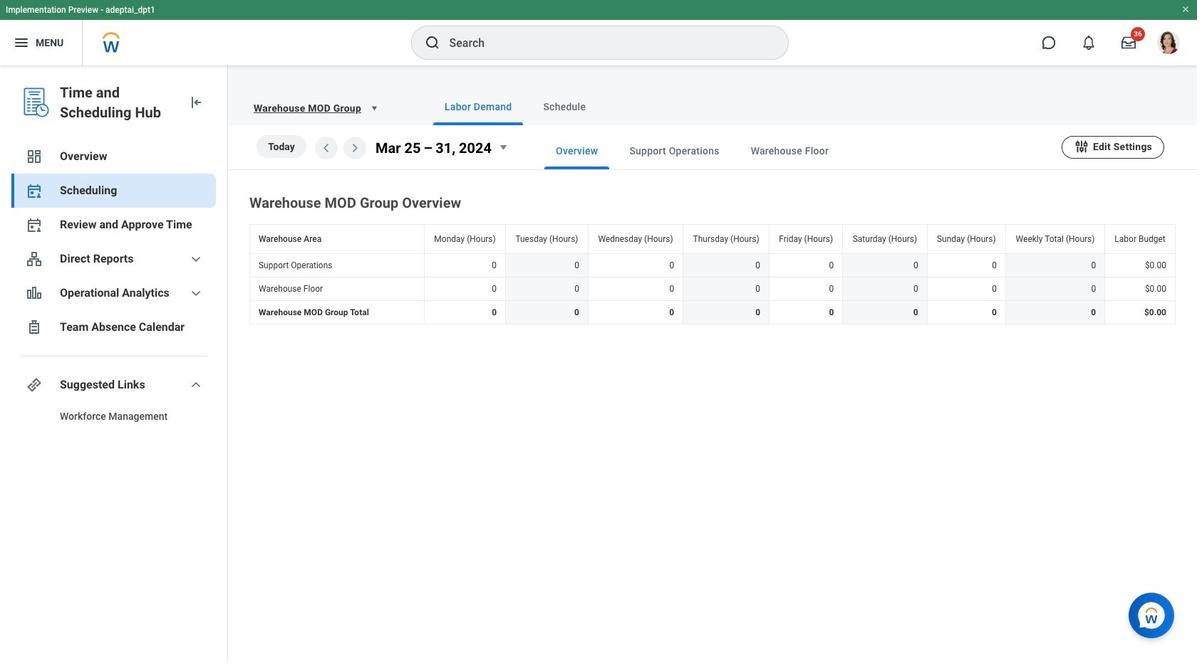 Task type: locate. For each thing, give the bounding box(es) containing it.
1 vertical spatial chevron down small image
[[187, 285, 205, 302]]

chevron down small image for chart image
[[187, 285, 205, 302]]

calendar user solid image down dashboard image
[[26, 182, 43, 200]]

2 chevron down small image from the top
[[187, 285, 205, 302]]

tab list
[[405, 88, 1180, 125], [516, 133, 1062, 170]]

calendar user solid image
[[26, 182, 43, 200], [26, 217, 43, 234]]

1 vertical spatial calendar user solid image
[[26, 217, 43, 234]]

2 calendar user solid image from the top
[[26, 217, 43, 234]]

0 vertical spatial tab list
[[405, 88, 1180, 125]]

banner
[[0, 0, 1197, 66]]

calendar user solid image up view team icon
[[26, 217, 43, 234]]

tab panel
[[228, 125, 1197, 328]]

chevron left small image
[[318, 140, 335, 157]]

1 vertical spatial tab list
[[516, 133, 1062, 170]]

0 vertical spatial calendar user solid image
[[26, 182, 43, 200]]

close environment banner image
[[1181, 5, 1190, 14]]

chevron down small image
[[187, 251, 205, 268], [187, 285, 205, 302], [187, 377, 205, 394]]

profile logan mcneil image
[[1157, 31, 1180, 57]]

1 chevron down small image from the top
[[187, 251, 205, 268]]

2 vertical spatial chevron down small image
[[187, 377, 205, 394]]

time and scheduling hub element
[[60, 83, 176, 123]]

3 chevron down small image from the top
[[187, 377, 205, 394]]

0 vertical spatial chevron down small image
[[187, 251, 205, 268]]

inbox large image
[[1122, 36, 1136, 50]]



Task type: describe. For each thing, give the bounding box(es) containing it.
search image
[[424, 34, 441, 51]]

view team image
[[26, 251, 43, 268]]

chevron right small image
[[346, 140, 363, 157]]

chevron down small image for view team icon
[[187, 251, 205, 268]]

justify image
[[13, 34, 30, 51]]

navigation pane region
[[0, 66, 228, 662]]

Search Workday  search field
[[449, 27, 759, 58]]

link image
[[26, 377, 43, 394]]

notifications large image
[[1082, 36, 1096, 50]]

dashboard image
[[26, 148, 43, 165]]

transformation import image
[[187, 94, 205, 111]]

configure image
[[1074, 139, 1090, 154]]

caret down small image
[[495, 139, 512, 156]]

chevron down small image for the link icon on the left bottom of the page
[[187, 377, 205, 394]]

task timeoff image
[[26, 319, 43, 336]]

chart image
[[26, 285, 43, 302]]

caret down small image
[[367, 101, 381, 115]]

1 calendar user solid image from the top
[[26, 182, 43, 200]]



Task type: vqa. For each thing, say whether or not it's contained in the screenshot.
tab panel
yes



